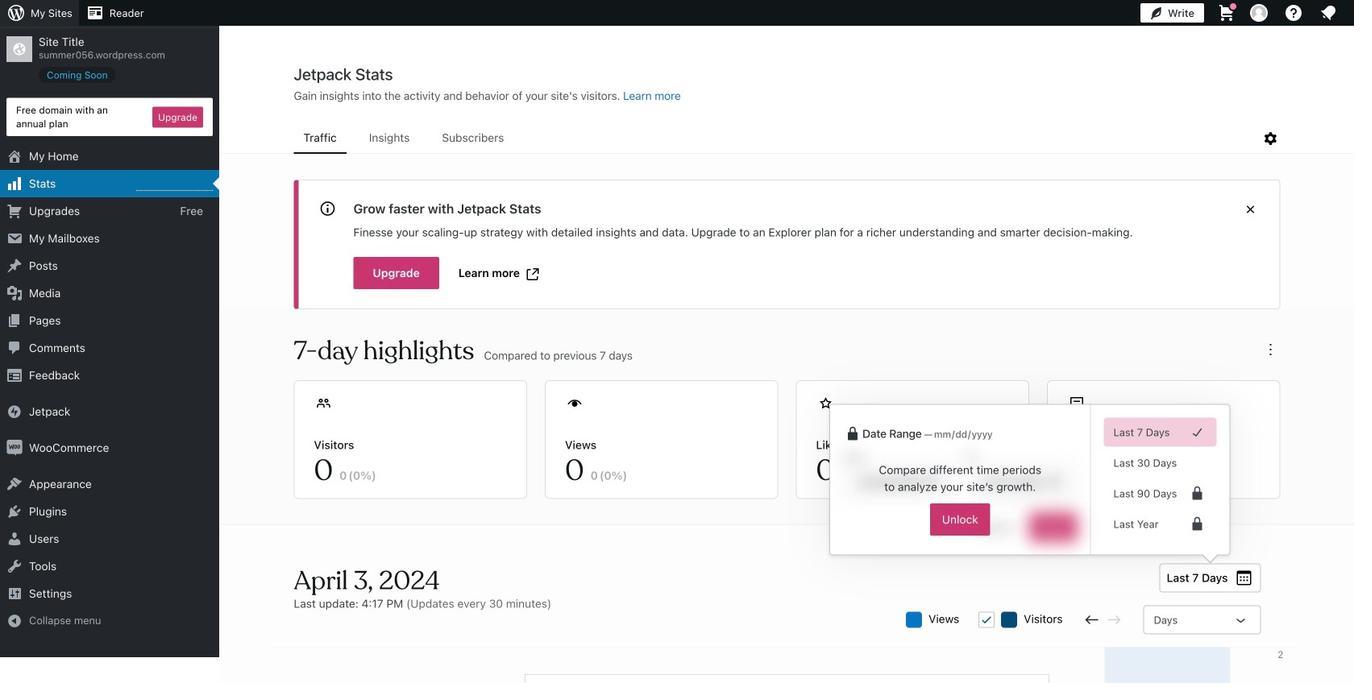 Task type: locate. For each thing, give the bounding box(es) containing it.
menu
[[294, 123, 1261, 154]]

my shopping cart image
[[1217, 3, 1236, 23]]

help image
[[1284, 3, 1303, 23]]

None date field
[[933, 426, 1018, 443], [843, 465, 954, 500], [966, 465, 1077, 500], [933, 426, 1018, 443], [843, 465, 954, 500], [966, 465, 1077, 500]]

img image
[[6, 404, 23, 420], [6, 440, 23, 456]]

my profile image
[[1250, 4, 1268, 22]]

1 vertical spatial img image
[[6, 440, 23, 456]]

None checkbox
[[979, 612, 995, 628]]

list item
[[1347, 158, 1354, 233], [1347, 233, 1354, 293]]

0 vertical spatial img image
[[6, 404, 23, 420]]

tooltip
[[821, 404, 1230, 564]]

close image
[[1241, 200, 1260, 219]]



Task type: vqa. For each thing, say whether or not it's contained in the screenshot.
the 0
no



Task type: describe. For each thing, give the bounding box(es) containing it.
2 list item from the top
[[1347, 233, 1354, 293]]

menu inside the jetpack stats main content
[[294, 123, 1261, 154]]

none checkbox inside the jetpack stats main content
[[979, 612, 995, 628]]

jetpack stats main content
[[220, 64, 1354, 684]]

manage your notifications image
[[1319, 3, 1338, 23]]

1 img image from the top
[[6, 404, 23, 420]]

highest hourly views 0 image
[[136, 181, 213, 191]]

2 img image from the top
[[6, 440, 23, 456]]

1 list item from the top
[[1347, 158, 1354, 233]]



